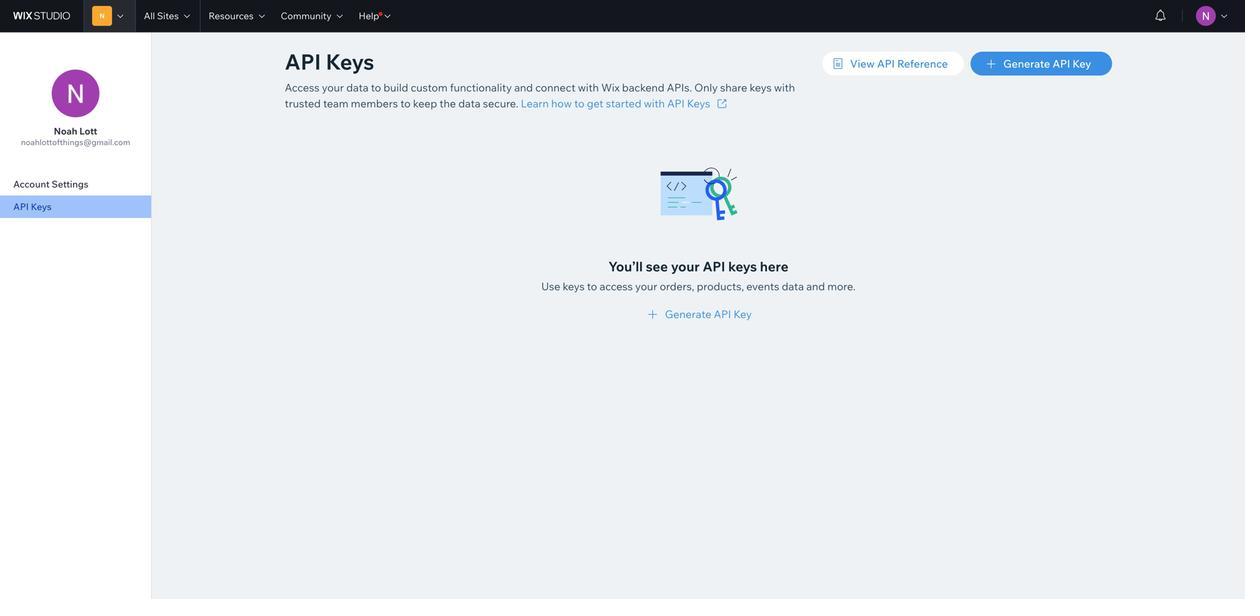 Task type: vqa. For each thing, say whether or not it's contained in the screenshot.
rightmost GENERATE API KEY button
yes



Task type: locate. For each thing, give the bounding box(es) containing it.
trusted
[[285, 97, 321, 110]]

2 horizontal spatial your
[[671, 258, 700, 275]]

keys
[[326, 48, 374, 75], [687, 97, 711, 110], [31, 201, 52, 213]]

1 horizontal spatial generate
[[1004, 57, 1051, 70]]

api keys up access on the top left
[[285, 48, 374, 75]]

view
[[851, 57, 875, 70]]

help
[[359, 10, 379, 22]]

keys up team
[[326, 48, 374, 75]]

view api reference
[[851, 57, 949, 70]]

access your data to build custom functionality and connect with wix backend apis. only share keys with trusted team members to keep the data secure.
[[285, 81, 795, 110]]

n button
[[84, 0, 135, 32]]

and left more.
[[807, 280, 825, 293]]

1 vertical spatial generate api key
[[665, 308, 752, 321]]

noah lott noahlottofthings@gmail.com
[[21, 125, 130, 147]]

you'll
[[609, 258, 643, 275]]

lott
[[79, 125, 97, 137]]

with up 'get'
[[578, 81, 599, 94]]

keys
[[750, 81, 772, 94], [729, 258, 757, 275], [563, 280, 585, 293]]

1 horizontal spatial your
[[636, 280, 658, 293]]

0 horizontal spatial your
[[322, 81, 344, 94]]

1 vertical spatial keys
[[687, 97, 711, 110]]

learn how to get started with api keys link
[[521, 96, 731, 111]]

build
[[384, 81, 409, 94]]

0 vertical spatial your
[[322, 81, 344, 94]]

0 vertical spatial and
[[515, 81, 533, 94]]

1 vertical spatial your
[[671, 258, 700, 275]]

1 horizontal spatial generate api key button
[[971, 52, 1113, 76]]

see
[[646, 258, 668, 275]]

with
[[578, 81, 599, 94], [774, 81, 795, 94], [644, 97, 665, 110]]

0 vertical spatial generate api key button
[[971, 52, 1113, 76]]

learn how to get started with api keys
[[521, 97, 711, 110]]

settings
[[52, 178, 88, 190]]

api keys down account
[[13, 201, 52, 213]]

key
[[1073, 57, 1092, 70], [734, 308, 752, 321]]

keep
[[413, 97, 437, 110]]

0 horizontal spatial and
[[515, 81, 533, 94]]

0 horizontal spatial generate api key
[[665, 308, 752, 321]]

1 vertical spatial key
[[734, 308, 752, 321]]

your up orders,
[[671, 258, 700, 275]]

1 vertical spatial api keys
[[13, 201, 52, 213]]

data inside you'll see your api keys here use keys to access your orders, products, events data and more.
[[782, 280, 804, 293]]

your up team
[[322, 81, 344, 94]]

generate
[[1004, 57, 1051, 70], [665, 308, 712, 321]]

n
[[100, 12, 105, 20]]

your
[[322, 81, 344, 94], [671, 258, 700, 275], [636, 280, 658, 293]]

here
[[760, 258, 789, 275]]

0 horizontal spatial generate api key button
[[645, 306, 752, 322]]

with right share
[[774, 81, 795, 94]]

0 vertical spatial api keys
[[285, 48, 374, 75]]

team
[[323, 97, 349, 110]]

data down here
[[782, 280, 804, 293]]

api inside you'll see your api keys here use keys to access your orders, products, events data and more.
[[703, 258, 726, 275]]

get
[[587, 97, 604, 110]]

2 vertical spatial data
[[782, 280, 804, 293]]

data up the members
[[347, 81, 369, 94]]

0 horizontal spatial api keys
[[13, 201, 52, 213]]

how
[[551, 97, 572, 110]]

0 vertical spatial key
[[1073, 57, 1092, 70]]

data
[[347, 81, 369, 94], [459, 97, 481, 110], [782, 280, 804, 293]]

with down backend
[[644, 97, 665, 110]]

0 vertical spatial data
[[347, 81, 369, 94]]

0 vertical spatial generate
[[1004, 57, 1051, 70]]

2 horizontal spatial data
[[782, 280, 804, 293]]

generate api key button
[[971, 52, 1113, 76], [645, 306, 752, 322]]

api keys
[[285, 48, 374, 75], [13, 201, 52, 213]]

api keys link
[[0, 196, 151, 218]]

keys down account settings
[[31, 201, 52, 213]]

generate api key for the bottom the generate api key button
[[665, 308, 752, 321]]

generate api key
[[1004, 57, 1092, 70], [665, 308, 752, 321]]

0 horizontal spatial keys
[[31, 201, 52, 213]]

noah
[[54, 125, 77, 137]]

key for the bottom the generate api key button
[[734, 308, 752, 321]]

events
[[747, 280, 780, 293]]

0 horizontal spatial with
[[578, 81, 599, 94]]

all sites
[[144, 10, 179, 22]]

0 horizontal spatial generate
[[665, 308, 712, 321]]

1 horizontal spatial generate api key
[[1004, 57, 1092, 70]]

keys right share
[[750, 81, 772, 94]]

keys down 'only'
[[687, 97, 711, 110]]

keys up events on the top right of the page
[[729, 258, 757, 275]]

all
[[144, 10, 155, 22]]

only
[[695, 81, 718, 94]]

and
[[515, 81, 533, 94], [807, 280, 825, 293]]

apis.
[[667, 81, 692, 94]]

0 vertical spatial keys
[[326, 48, 374, 75]]

1 horizontal spatial data
[[459, 97, 481, 110]]

data down functionality
[[459, 97, 481, 110]]

to inside you'll see your api keys here use keys to access your orders, products, events data and more.
[[587, 280, 598, 293]]

keys right use
[[563, 280, 585, 293]]

generate for the topmost the generate api key button
[[1004, 57, 1051, 70]]

1 vertical spatial data
[[459, 97, 481, 110]]

view api reference link
[[823, 52, 964, 76]]

2 horizontal spatial with
[[774, 81, 795, 94]]

1 horizontal spatial with
[[644, 97, 665, 110]]

community
[[281, 10, 332, 22]]

to left access
[[587, 280, 598, 293]]

api
[[285, 48, 321, 75], [878, 57, 895, 70], [1053, 57, 1071, 70], [668, 97, 685, 110], [13, 201, 29, 213], [703, 258, 726, 275], [714, 308, 732, 321]]

1 horizontal spatial key
[[1073, 57, 1092, 70]]

0 horizontal spatial key
[[734, 308, 752, 321]]

0 horizontal spatial data
[[347, 81, 369, 94]]

1 horizontal spatial api keys
[[285, 48, 374, 75]]

1 vertical spatial and
[[807, 280, 825, 293]]

account settings
[[13, 178, 88, 190]]

account settings link
[[0, 173, 151, 196]]

1 vertical spatial generate
[[665, 308, 712, 321]]

0 vertical spatial keys
[[750, 81, 772, 94]]

functionality
[[450, 81, 512, 94]]

2 vertical spatial keys
[[31, 201, 52, 213]]

and up learn
[[515, 81, 533, 94]]

to
[[371, 81, 381, 94], [401, 97, 411, 110], [575, 97, 585, 110], [587, 280, 598, 293]]

api inside learn how to get started with api keys link
[[668, 97, 685, 110]]

1 horizontal spatial and
[[807, 280, 825, 293]]

you'll see your api keys here use keys to access your orders, products, events data and more.
[[542, 258, 856, 293]]

0 vertical spatial generate api key
[[1004, 57, 1092, 70]]

your down "see"
[[636, 280, 658, 293]]



Task type: describe. For each thing, give the bounding box(es) containing it.
reference
[[898, 57, 949, 70]]

api inside view api reference link
[[878, 57, 895, 70]]

to left 'get'
[[575, 97, 585, 110]]

sidebar element
[[0, 32, 152, 600]]

api keys inside sidebar element
[[13, 201, 52, 213]]

1 horizontal spatial keys
[[326, 48, 374, 75]]

connect
[[536, 81, 576, 94]]

and inside you'll see your api keys here use keys to access your orders, products, events data and more.
[[807, 280, 825, 293]]

secure.
[[483, 97, 519, 110]]

access
[[600, 280, 633, 293]]

access
[[285, 81, 320, 94]]

noahlottofthings@gmail.com
[[21, 137, 130, 147]]

orders,
[[660, 280, 695, 293]]

1 vertical spatial keys
[[729, 258, 757, 275]]

wix
[[602, 81, 620, 94]]

and inside access your data to build custom functionality and connect with wix backend apis. only share keys with trusted team members to keep the data secure.
[[515, 81, 533, 94]]

2 vertical spatial keys
[[563, 280, 585, 293]]

with inside learn how to get started with api keys link
[[644, 97, 665, 110]]

the
[[440, 97, 456, 110]]

more.
[[828, 280, 856, 293]]

backend
[[622, 81, 665, 94]]

1 vertical spatial generate api key button
[[645, 306, 752, 322]]

products,
[[697, 280, 744, 293]]

2 horizontal spatial keys
[[687, 97, 711, 110]]

key for the topmost the generate api key button
[[1073, 57, 1092, 70]]

keys inside access your data to build custom functionality and connect with wix backend apis. only share keys with trusted team members to keep the data secure.
[[750, 81, 772, 94]]

to down build
[[401, 97, 411, 110]]

api inside api keys link
[[13, 201, 29, 213]]

keys inside sidebar element
[[31, 201, 52, 213]]

2 vertical spatial your
[[636, 280, 658, 293]]

sites
[[157, 10, 179, 22]]

started
[[606, 97, 642, 110]]

share
[[721, 81, 748, 94]]

generate for the bottom the generate api key button
[[665, 308, 712, 321]]

learn
[[521, 97, 549, 110]]

generate api key for the topmost the generate api key button
[[1004, 57, 1092, 70]]

your inside access your data to build custom functionality and connect with wix backend apis. only share keys with trusted team members to keep the data secure.
[[322, 81, 344, 94]]

use
[[542, 280, 561, 293]]

resources
[[209, 10, 254, 22]]

help button
[[351, 0, 399, 32]]

custom
[[411, 81, 448, 94]]

account
[[13, 178, 50, 190]]

to up the members
[[371, 81, 381, 94]]

members
[[351, 97, 398, 110]]



